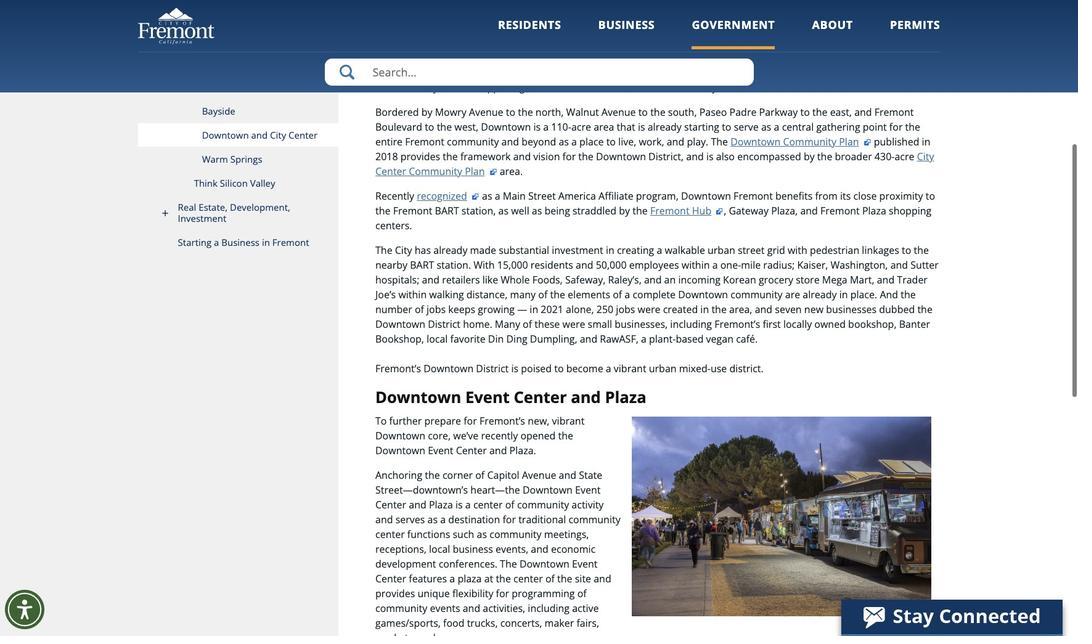 Task type: describe. For each thing, give the bounding box(es) containing it.
with
[[474, 258, 495, 272]]

and up point
[[854, 106, 872, 119]]

the down mowry
[[437, 120, 452, 134]]

a down the ground
[[635, 81, 641, 94]]

as down street on the top of the page
[[532, 204, 542, 218]]

city inside the city has already made substantial investment in creating a walkable urban street grid with pedestrian linkages to the nearby bart station. with 15,000 residents and 50,000 employees within a one-mile radius; kaiser, washington, and sutter hospitals; and retailers like whole foods, safeway, raley's, and an incoming korean grocery store mega mart, and trader joe's within walking distance, many of the elements of a complete downtown community are already in place. and the number of jobs keeps growing — in 2021 alone, 250 jobs were created in the area, and seven new businesses dubbed the downtown district home. many of these were small businesses, including fremont's first locally owned bookshop, banter bookshop, local favorite din ding dumpling, and rawasf, a plant-based vegan café.
[[395, 244, 412, 257]]

but
[[907, 66, 923, 80]]

the left east,
[[812, 106, 827, 119]]

1 vertical spatial within
[[398, 288, 427, 302]]

community up traditional
[[517, 498, 569, 512]]

downtown and city center link
[[138, 123, 338, 148]]

1 horizontal spatial district
[[476, 362, 509, 376]]

build
[[472, 66, 496, 80]]

dumpling,
[[530, 332, 577, 346]]

in up 50,000
[[606, 244, 614, 257]]

urban inside the city has already made substantial investment in creating a walkable urban street grid with pedestrian linkages to the nearby bart station. with 15,000 residents and 50,000 employees within a one-mile radius; kaiser, washington, and sutter hospitals; and retailers like whole foods, safeway, raley's, and an incoming korean grocery store mega mart, and trader joe's within walking distance, many of the elements of a complete downtown community are already in place. and the number of jobs keeps growing — in 2021 alone, 250 jobs were created in the area, and seven new businesses dubbed the downtown district home. many of these were small businesses, including fremont's first locally owned bookshop, banter bookshop, local favorite din ding dumpling, and rawasf, a plant-based vegan café.
[[708, 244, 735, 257]]

made
[[470, 244, 496, 257]]

a down raley's,
[[625, 288, 630, 302]]

many
[[510, 288, 536, 302]]

district inside the city has already made substantial investment in creating a walkable urban street grid with pedestrian linkages to the nearby bart station. with 15,000 residents and 50,000 employees within a one-mile radius; kaiser, washington, and sutter hospitals; and retailers like whole foods, safeway, raley's, and an incoming korean grocery store mega mart, and trader joe's within walking distance, many of the elements of a complete downtown community are already in place. and the number of jobs keeps growing — in 2021 alone, 250 jobs were created in the area, and seven new businesses dubbed the downtown district home. many of these were small businesses, including fremont's first locally owned bookshop, banter bookshop, local favorite din ding dumpling, and rawasf, a plant-based vegan café.
[[428, 318, 460, 331]]

in up businesses at top
[[839, 288, 848, 302]]

to right able at left top
[[460, 66, 470, 80]]

fremont,
[[591, 81, 633, 94]]

downtown community plan
[[731, 135, 859, 149]]

and down flexibility
[[463, 602, 480, 615]]

the up published
[[905, 120, 920, 134]]

2 jobs from the left
[[616, 303, 635, 316]]

the left the bay
[[844, 66, 859, 80]]

size:
[[896, 33, 913, 45]]

and up trader
[[890, 258, 908, 272]]

be
[[424, 66, 436, 80]]

programming
[[512, 587, 575, 600]]

downtown up further
[[375, 387, 461, 408]]

plaza inside "anchoring the corner of capitol avenue and state street—downtown's heart—the downtown event center and plaza is a center of community activity and serves as a  destination for traditional community center functions such as community meetings, receptions, local business events, and economic development conferences. the downtown event center features a plaza at the center of the site and provides unique flexibility for programming of community events and activities, including active games/sports, food trucks, concerts, maker fairs, markets, and more."
[[429, 498, 453, 512]]

a inside starting a business in fremont link
[[214, 236, 219, 249]]

events
[[430, 602, 460, 615]]

the up banter
[[917, 303, 933, 316]]

of up the programming
[[545, 572, 555, 586]]

the down west, on the top of the page
[[443, 150, 458, 163]]

downtown inside downtown and city center link
[[202, 129, 249, 141]]

the up 2021
[[550, 288, 565, 302]]

creating
[[617, 244, 654, 257]]

hub
[[692, 204, 711, 218]]

provides inside published in 2018 provides the framework and vision for the downtown district, and is also encompassed by the broader 430-acre
[[401, 150, 440, 163]]

that inside bordered by mowry avenue to the north, walnut avenue to the south, paseo padre parkway to the east, and fremont boulevard to the west, downtown is a 110-acre area that is already starting to serve as a central gathering point for the entire fremont community and beyond as a place to live, work, and play. the
[[617, 120, 635, 134]]

community inside city center community plan
[[409, 165, 462, 178]]

exactly
[[406, 81, 438, 94]]

warm springs link
[[138, 148, 338, 172]]

0 horizontal spatial city
[[270, 129, 286, 141]]

development
[[375, 557, 436, 571]]

downtown inside to further prepare for fremont's new, vibrant downtown core, we've recently opened the downtown event center and plaza.
[[375, 429, 425, 443]]

for up activities,
[[496, 587, 509, 600]]

avenue inside "anchoring the corner of capitol avenue and state street—downtown's heart—the downtown event center and plaza is a center of community activity and serves as a  destination for traditional community center functions such as community meetings, receptions, local business events, and economic development conferences. the downtown event center features a plaza at the center of the site and provides unique flexibility for programming of community events and activities, including active games/sports, food trucks, concerts, maker fairs, markets, and more."
[[522, 468, 556, 482]]

and inside it's rare to be able to build an entire downtown from the ground up, and even more so in a region like the bay area. but that is exactly what is happening in downtown fremont, a new community on the rise.
[[689, 66, 707, 80]]

of down heart—the
[[505, 498, 515, 512]]

fairs,
[[577, 616, 599, 630]]

for up events, at bottom
[[503, 513, 516, 526]]

the right at
[[496, 572, 511, 586]]

linkages
[[862, 244, 899, 257]]

state
[[579, 468, 602, 482]]

of down —
[[523, 318, 532, 331]]

more.
[[438, 631, 465, 636]]

of up heart—the
[[475, 468, 485, 482]]

downtown up bookshop,
[[375, 318, 425, 331]]

is left poised
[[511, 362, 518, 376]]

by inside published in 2018 provides the framework and vision for the downtown district, and is also encompassed by the broader 430-acre
[[804, 150, 815, 163]]

in right —
[[530, 303, 538, 316]]

the left site
[[557, 572, 572, 586]]

destination
[[448, 513, 500, 526]]

the up centers. at left top
[[375, 204, 390, 218]]

serves
[[396, 513, 425, 526]]

acre inside published in 2018 provides the framework and vision for the downtown district, and is also encompassed by the broader 430-acre
[[895, 150, 914, 163]]

as left the well
[[498, 204, 509, 218]]

local inside the city has already made substantial investment in creating a walkable urban street grid with pedestrian linkages to the nearby bart station. with 15,000 residents and 50,000 employees within a one-mile radius; kaiser, washington, and sutter hospitals; and retailers like whole foods, safeway, raley's, and an incoming korean grocery store mega mart, and trader joe's within walking distance, many of the elements of a complete downtown community are already in place. and the number of jobs keeps growing — in 2021 alone, 250 jobs were created in the area, and seven new businesses dubbed the downtown district home. many of these were small businesses, including fremont's first locally owned bookshop, banter bookshop, local favorite din ding dumpling, and rawasf, a plant-based vegan café.
[[427, 332, 448, 346]]

of down site
[[577, 587, 587, 600]]

affiliate
[[599, 189, 633, 203]]

to left be
[[412, 66, 422, 80]]

1 vertical spatial event
[[575, 483, 601, 497]]

of right number
[[415, 303, 424, 316]]

is inside "anchoring the corner of capitol avenue and state street—downtown's heart—the downtown event center and plaza is a center of community activity and serves as a  destination for traditional community center functions such as community meetings, receptions, local business events, and economic development conferences. the downtown event center features a plaza at the center of the site and provides unique flexibility for programming of community events and activities, including active games/sports, food trucks, concerts, maker fairs, markets, and more."
[[456, 498, 463, 512]]

and right site
[[594, 572, 611, 586]]

straddled
[[573, 204, 616, 218]]

area.
[[497, 165, 523, 178]]

vision
[[533, 150, 560, 163]]

bordered
[[375, 106, 419, 119]]

1 horizontal spatial plan
[[839, 135, 859, 149]]

up,
[[672, 66, 687, 80]]

the down trader
[[901, 288, 916, 302]]

hospitals;
[[375, 273, 419, 287]]

downtown up traditional
[[523, 483, 573, 497]]

entire inside bordered by mowry avenue to the north, walnut avenue to the south, paseo padre parkway to the east, and fremont boulevard to the west, downtown is a 110-acre area that is already starting to serve as a central gathering point for the entire fremont community and beyond as a place to live, work, and play. the
[[375, 135, 403, 149]]

recognized link
[[417, 189, 479, 203]]

about link
[[812, 17, 853, 49]]

receptions,
[[375, 542, 426, 556]]

play. the
[[687, 135, 728, 149]]

fremont's inside to further prepare for fremont's new, vibrant downtown core, we've recently opened the downtown event center and plaza.
[[479, 414, 525, 428]]

as up the station,
[[482, 189, 492, 203]]

to inside the city has already made substantial investment in creating a walkable urban street grid with pedestrian linkages to the nearby bart station. with 15,000 residents and 50,000 employees within a one-mile radius; kaiser, washington, and sutter hospitals; and retailers like whole foods, safeway, raley's, and an incoming korean grocery store mega mart, and trader joe's within walking distance, many of the elements of a complete downtown community are already in place. and the number of jobs keeps growing — in 2021 alone, 250 jobs were created in the area, and seven new businesses dubbed the downtown district home. many of these were small businesses, including fremont's first locally owned bookshop, banter bookshop, local favorite din ding dumpling, and rawasf, a plant-based vegan café.
[[902, 244, 911, 257]]

warm
[[202, 153, 228, 165]]

2 horizontal spatial center
[[513, 572, 543, 586]]

the left area,
[[712, 303, 727, 316]]

recently
[[375, 189, 414, 203]]

america
[[558, 189, 596, 203]]

new,
[[528, 414, 549, 428]]

an inside the city has already made substantial investment in creating a walkable urban street grid with pedestrian linkages to the nearby bart station. with 15,000 residents and 50,000 employees within a one-mile radius; kaiser, washington, and sutter hospitals; and retailers like whole foods, safeway, raley's, and an incoming korean grocery store mega mart, and trader joe's within walking distance, many of the elements of a complete downtown community are already in place. and the number of jobs keeps growing — in 2021 alone, 250 jobs were created in the area, and seven new businesses dubbed the downtown district home. many of these were small businesses, including fremont's first locally owned bookshop, banter bookshop, local favorite din ding dumpling, and rawasf, a plant-based vegan café.
[[664, 273, 676, 287]]

keeps
[[448, 303, 475, 316]]

fremont up point
[[875, 106, 914, 119]]

the left south,
[[650, 106, 665, 119]]

the inside to further prepare for fremont's new, vibrant downtown core, we've recently opened the downtown event center and plaza.
[[558, 429, 573, 443]]

the down more
[[734, 81, 749, 94]]

café.
[[736, 332, 758, 346]]

and up the first
[[755, 303, 772, 316]]

community inside bordered by mowry avenue to the north, walnut avenue to the south, paseo padre parkway to the east, and fremont boulevard to the west, downtown is a 110-acre area that is already starting to serve as a central gathering point for the entire fremont community and beyond as a place to live, work, and play. the
[[447, 135, 499, 149]]

community inside the city has already made substantial investment in creating a walkable urban street grid with pedestrian linkages to the nearby bart station. with 15,000 residents and 50,000 employees within a one-mile radius; kaiser, washington, and sutter hospitals; and retailers like whole foods, safeway, raley's, and an incoming korean grocery store mega mart, and trader joe's within walking distance, many of the elements of a complete downtown community are already in place. and the number of jobs keeps growing — in 2021 alone, 250 jobs were created in the area, and seven new businesses dubbed the downtown district home. many of these were small businesses, including fremont's first locally owned bookshop, banter bookshop, local favorite din ding dumpling, and rawasf, a plant-based vegan café.
[[731, 288, 783, 302]]

a left place
[[571, 135, 577, 149]]

and up springs
[[251, 129, 268, 141]]

distance,
[[466, 288, 508, 302]]

and left beyond
[[501, 135, 519, 149]]

banter
[[899, 318, 930, 331]]

on
[[720, 81, 732, 94]]

program,
[[636, 189, 679, 203]]

and down employees
[[644, 273, 662, 287]]

downtown inside published in 2018 provides the framework and vision for the downtown district, and is also encompassed by the broader 430-acre
[[596, 150, 646, 163]]

0 horizontal spatial avenue
[[469, 106, 503, 119]]

well
[[511, 204, 529, 218]]

in right the created
[[700, 303, 709, 316]]

broader
[[835, 150, 872, 163]]

ardenwood link
[[138, 75, 338, 99]]

plaza.
[[509, 444, 536, 457]]

small
[[588, 318, 612, 331]]

as down 110-
[[559, 135, 569, 149]]

Search text field
[[325, 59, 754, 86]]

businesses,
[[615, 318, 668, 331]]

city center community plan
[[375, 150, 934, 178]]

as down 'parkway'
[[761, 120, 771, 134]]

110-
[[551, 120, 571, 134]]

raley's,
[[608, 273, 642, 287]]

-
[[940, 33, 943, 44]]

of down foods, at top
[[538, 288, 548, 302]]

recently
[[481, 429, 518, 443]]

community down activity on the right
[[569, 513, 621, 526]]

street—downtown's
[[375, 483, 468, 497]]

a left region
[[785, 66, 791, 80]]

,
[[724, 204, 726, 218]]

a down 'parkway'
[[774, 120, 779, 134]]

the up street—downtown's
[[425, 468, 440, 482]]

a up destination
[[465, 498, 471, 512]]

and up and
[[877, 273, 895, 287]]

the left 'north,'
[[518, 106, 533, 119]]

home.
[[463, 318, 492, 331]]

think
[[194, 177, 218, 189]]

the down place
[[578, 150, 593, 163]]

and up the walking
[[422, 273, 439, 287]]

it's
[[375, 66, 388, 80]]

many
[[495, 318, 520, 331]]

bart inside as a main street america affiliate program, downtown fremont benefits from its close proximity to the fremont bart station, as well as being straddled by the
[[435, 204, 459, 218]]

2018
[[375, 150, 398, 163]]

downtown down the serve
[[731, 135, 780, 149]]

events,
[[496, 542, 528, 556]]

to down happening
[[506, 106, 515, 119]]

rise.
[[752, 81, 771, 94]]

flexibility
[[452, 587, 493, 600]]

0 vertical spatial community
[[783, 135, 837, 149]]

recognized
[[417, 189, 467, 203]]

bookshop,
[[848, 318, 897, 331]]

is inside published in 2018 provides the framework and vision for the downtown district, and is also encompassed by the broader 430-acre
[[706, 150, 714, 163]]

downtown inside it's rare to be able to build an entire downtown from the ground up, and even more so in a region like the bay area. but that is exactly what is happening in downtown fremont, a new community on the rise.
[[538, 81, 588, 94]]

bart inside the city has already made substantial investment in creating a walkable urban street grid with pedestrian linkages to the nearby bart station. with 15,000 residents and 50,000 employees within a one-mile radius; kaiser, washington, and sutter hospitals; and retailers like whole foods, safeway, raley's, and an incoming korean grocery store mega mart, and trader joe's within walking distance, many of the elements of a complete downtown community are already in place. and the number of jobs keeps growing — in 2021 alone, 250 jobs were created in the area, and seven new businesses dubbed the downtown district home. many of these were small businesses, including fremont's first locally owned bookshop, banter bookshop, local favorite din ding dumpling, and rawasf, a plant-based vegan café.
[[410, 258, 434, 272]]

for inside to further prepare for fremont's new, vibrant downtown core, we've recently opened the downtown event center and plaza.
[[464, 414, 477, 428]]

downtown event center and plaza
[[375, 387, 646, 408]]

real estate, development, investment link
[[138, 196, 338, 231]]

dubbed
[[879, 303, 915, 316]]

are
[[785, 288, 800, 302]]

as up functions
[[427, 513, 438, 526]]

1 vertical spatial plaza
[[605, 387, 646, 408]]

by inside bordered by mowry avenue to the north, walnut avenue to the south, paseo padre parkway to the east, and fremont boulevard to the west, downtown is a 110-acre area that is already starting to serve as a central gathering point for the entire fremont community and beyond as a place to live, work, and play. the
[[421, 106, 432, 119]]

city inside city center community plan
[[917, 150, 934, 163]]

fremont down 'boulevard'
[[405, 135, 444, 149]]

businesses
[[826, 303, 877, 316]]

and up safeway,
[[576, 258, 593, 272]]

grocery
[[759, 273, 793, 287]]

and down 'games/sports,'
[[418, 631, 436, 636]]

is up beyond
[[533, 120, 541, 134]]

sutter
[[911, 258, 939, 272]]

of down raley's,
[[613, 288, 622, 302]]

a down 'north,'
[[543, 120, 549, 134]]

incoming
[[678, 273, 721, 287]]

and inside , gateway plaza, and fremont plaza shopping centers.
[[800, 204, 818, 218]]

warm springs
[[202, 153, 262, 165]]

about
[[812, 17, 853, 32]]

and left state
[[559, 468, 576, 482]]

1 horizontal spatial center
[[473, 498, 503, 512]]

to right poised
[[554, 362, 564, 376]]

parkway
[[759, 106, 798, 119]]

an inside it's rare to be able to build an entire downtown from the ground up, and even more so in a region like the bay area. but that is exactly what is happening in downtown fremont, a new community on the rise.
[[498, 66, 510, 80]]

downtown up the programming
[[520, 557, 569, 571]]

2 horizontal spatial avenue
[[601, 106, 636, 119]]

markets,
[[375, 631, 416, 636]]

a down businesses, at right
[[641, 332, 646, 346]]

to right 'boulevard'
[[425, 120, 434, 134]]

local inside "anchoring the corner of capitol avenue and state street—downtown's heart—the downtown event center and plaza is a center of community activity and serves as a  destination for traditional community center functions such as community meetings, receptions, local business events, and economic development conferences. the downtown event center features a plaza at the center of the site and provides unique flexibility for programming of community events and activities, including active games/sports, food trucks, concerts, maker fairs, markets, and more."
[[429, 542, 450, 556]]

bay
[[861, 66, 878, 80]]

2 horizontal spatial already
[[803, 288, 837, 302]]

a right become
[[606, 362, 611, 376]]

happening
[[476, 81, 525, 94]]

and
[[880, 288, 898, 302]]

trader
[[897, 273, 928, 287]]

and down small
[[580, 332, 597, 346]]

is down rare
[[397, 81, 404, 94]]

real
[[178, 201, 196, 213]]

community up 'games/sports,'
[[375, 602, 427, 615]]

business
[[453, 542, 493, 556]]

1 vertical spatial center
[[375, 528, 405, 541]]

fremont hub link
[[650, 204, 724, 218]]

for inside published in 2018 provides the framework and vision for the downtown district, and is also encompassed by the broader 430-acre
[[563, 150, 576, 163]]

center inside city center community plan
[[375, 165, 406, 178]]

and up area.
[[513, 150, 531, 163]]

valley
[[250, 177, 275, 189]]



Task type: vqa. For each thing, say whether or not it's contained in the screenshot.
the right new
yes



Task type: locate. For each thing, give the bounding box(es) containing it.
downtown inside bordered by mowry avenue to the north, walnut avenue to the south, paseo padre parkway to the east, and fremont boulevard to the west, downtown is a 110-acre area that is already starting to serve as a central gathering point for the entire fremont community and beyond as a place to live, work, and play. the
[[481, 120, 531, 134]]

from left its
[[815, 189, 838, 203]]

street
[[528, 189, 556, 203]]

0 vertical spatial urban
[[708, 244, 735, 257]]

from inside as a main street america affiliate program, downtown fremont benefits from its close proximity to the fremont bart station, as well as being straddled by the
[[815, 189, 838, 203]]

0 horizontal spatial urban
[[649, 362, 677, 376]]

- link
[[931, 33, 943, 44]]

its
[[840, 189, 851, 203]]

0 horizontal spatial including
[[528, 602, 570, 615]]

downtown inside as a main street america affiliate program, downtown fremont benefits from its close proximity to the fremont bart station, as well as being straddled by the
[[681, 189, 731, 203]]

jobs down the walking
[[427, 303, 446, 316]]

and up "district,"
[[667, 135, 684, 149]]

to left live,
[[606, 135, 616, 149]]

1 vertical spatial the
[[500, 557, 517, 571]]

0 horizontal spatial like
[[482, 273, 498, 287]]

urban down plant-
[[649, 362, 677, 376]]

fremont's down area,
[[715, 318, 760, 331]]

0 horizontal spatial entire
[[375, 135, 403, 149]]

from up fremont,
[[593, 66, 616, 80]]

1 horizontal spatial business
[[598, 17, 655, 32]]

vibrant inside to further prepare for fremont's new, vibrant downtown core, we've recently opened the downtown event center and plaza.
[[552, 414, 585, 428]]

district down the din
[[476, 362, 509, 376]]

entire inside it's rare to be able to build an entire downtown from the ground up, and even more so in a region like the bay area. but that is exactly what is happening in downtown fremont, a new community on the rise.
[[512, 66, 539, 80]]

starting
[[178, 236, 211, 249]]

mowry
[[435, 106, 466, 119]]

activities,
[[483, 602, 525, 615]]

1 vertical spatial business
[[221, 236, 259, 249]]

0 horizontal spatial acre
[[571, 120, 591, 134]]

at
[[484, 572, 493, 586]]

the city has already made substantial investment in creating a walkable urban street grid with pedestrian linkages to the nearby bart station. with 15,000 residents and 50,000 employees within a one-mile radius; kaiser, washington, and sutter hospitals; and retailers like whole foods, safeway, raley's, and an incoming korean grocery store mega mart, and trader joe's within walking distance, many of the elements of a complete downtown community are already in place. and the number of jobs keeps growing — in 2021 alone, 250 jobs were created in the area, and seven new businesses dubbed the downtown district home. many of these were small businesses, including fremont's first locally owned bookshop, banter bookshop, local favorite din ding dumpling, and rawasf, a plant-based vegan café.
[[375, 244, 939, 346]]

encompassed
[[737, 150, 801, 163]]

maker
[[545, 616, 574, 630]]

plaza down street—downtown's
[[429, 498, 453, 512]]

stay connected image
[[841, 600, 1061, 634]]

0 horizontal spatial business
[[221, 236, 259, 249]]

0 horizontal spatial an
[[498, 66, 510, 80]]

downtown down incoming
[[678, 288, 728, 302]]

food trucks and people gathered at dusk image
[[632, 417, 931, 616]]

from
[[593, 66, 616, 80], [815, 189, 838, 203]]

1 horizontal spatial within
[[682, 258, 710, 272]]

0 vertical spatial by
[[421, 106, 432, 119]]

1 horizontal spatial acre
[[895, 150, 914, 163]]

padre
[[730, 106, 757, 119]]

new down the ground
[[643, 81, 663, 94]]

0 horizontal spatial new
[[643, 81, 663, 94]]

0 horizontal spatial by
[[421, 106, 432, 119]]

community down "central"
[[783, 135, 837, 149]]

center inside downtown and city center link
[[289, 129, 317, 141]]

1 horizontal spatial avenue
[[522, 468, 556, 482]]

0 vertical spatial plan
[[839, 135, 859, 149]]

functions
[[407, 528, 450, 541]]

vibrant down the rawasf,
[[614, 362, 646, 376]]

0 vertical spatial that
[[375, 81, 394, 94]]

acre down published
[[895, 150, 914, 163]]

close
[[853, 189, 877, 203]]

0 vertical spatial bart
[[435, 204, 459, 218]]

1 vertical spatial vibrant
[[552, 414, 585, 428]]

2 horizontal spatial fremont's
[[715, 318, 760, 331]]

0 vertical spatial district
[[428, 318, 460, 331]]

1 jobs from the left
[[427, 303, 446, 316]]

city center community plan link
[[375, 150, 934, 178]]

such
[[453, 528, 474, 541]]

starting a business in fremont
[[178, 236, 309, 249]]

center inside to further prepare for fremont's new, vibrant downtown core, we've recently opened the downtown event center and plaza.
[[456, 444, 487, 457]]

0 vertical spatial city
[[270, 129, 286, 141]]

the down downtown community plan link
[[817, 150, 832, 163]]

springs
[[230, 153, 262, 165]]

1 horizontal spatial from
[[815, 189, 838, 203]]

the down events, at bottom
[[500, 557, 517, 571]]

entire up happening
[[512, 66, 539, 80]]

0 vertical spatial fremont's
[[715, 318, 760, 331]]

event up site
[[572, 557, 598, 571]]

to
[[412, 66, 422, 80], [460, 66, 470, 80], [506, 106, 515, 119], [638, 106, 648, 119], [800, 106, 810, 119], [425, 120, 434, 134], [722, 120, 731, 134], [606, 135, 616, 149], [926, 189, 935, 203], [902, 244, 911, 257], [554, 362, 564, 376]]

fremont hub
[[650, 204, 711, 218]]

a inside as a main street america affiliate program, downtown fremont benefits from its close proximity to the fremont bart station, as well as being straddled by the
[[495, 189, 500, 203]]

a left "plaza"
[[450, 572, 455, 586]]

plaza
[[458, 572, 482, 586]]

and right up,
[[689, 66, 707, 80]]

downtown down favorite
[[424, 362, 474, 376]]

bordered by mowry avenue to the north, walnut avenue to the south, paseo padre parkway to the east, and fremont boulevard to the west, downtown is a 110-acre area that is already starting to serve as a central gathering point for the entire fremont community and beyond as a place to live, work, and play. the
[[375, 106, 920, 149]]

the up fremont,
[[618, 66, 633, 80]]

also
[[716, 150, 735, 163]]

work,
[[639, 135, 664, 149]]

1 vertical spatial provides
[[375, 587, 415, 600]]

1 vertical spatial an
[[664, 273, 676, 287]]

community up events, at bottom
[[490, 528, 542, 541]]

food
[[443, 616, 464, 630]]

0 vertical spatial already
[[648, 120, 682, 134]]

0 vertical spatial entire
[[512, 66, 539, 80]]

fremont down development,
[[272, 236, 309, 249]]

from for the
[[593, 66, 616, 80]]

provides down 'development'
[[375, 587, 415, 600]]

a up employees
[[657, 244, 662, 257]]

plan inside city center community plan
[[465, 165, 485, 178]]

0 vertical spatial within
[[682, 258, 710, 272]]

an up complete
[[664, 273, 676, 287]]

rawasf,
[[600, 332, 638, 346]]

avenue up area
[[601, 106, 636, 119]]

vibrant
[[614, 362, 646, 376], [552, 414, 585, 428]]

fremont down "program,"
[[650, 204, 690, 218]]

that down it's
[[375, 81, 394, 94]]

for right vision
[[563, 150, 576, 163]]

shopping
[[889, 204, 932, 218]]

avenue down plaza.
[[522, 468, 556, 482]]

already inside bordered by mowry avenue to the north, walnut avenue to the south, paseo padre parkway to the east, and fremont boulevard to the west, downtown is a 110-acre area that is already starting to serve as a central gathering point for the entire fremont community and beyond as a place to live, work, and play. the
[[648, 120, 682, 134]]

is up destination
[[456, 498, 463, 512]]

0 horizontal spatial jobs
[[427, 303, 446, 316]]

0 vertical spatial vibrant
[[614, 362, 646, 376]]

including inside the city has already made substantial investment in creating a walkable urban street grid with pedestrian linkages to the nearby bart station. with 15,000 residents and 50,000 employees within a one-mile radius; kaiser, washington, and sutter hospitals; and retailers like whole foods, safeway, raley's, and an incoming korean grocery store mega mart, and trader joe's within walking distance, many of the elements of a complete downtown community are already in place. and the number of jobs keeps growing — in 2021 alone, 250 jobs were created in the area, and seven new businesses dubbed the downtown district home. many of these were small businesses, including fremont's first locally owned bookshop, banter bookshop, local favorite din ding dumpling, and rawasf, a plant-based vegan café.
[[670, 318, 712, 331]]

number
[[375, 303, 412, 316]]

the
[[375, 244, 392, 257], [500, 557, 517, 571]]

0 horizontal spatial the
[[375, 244, 392, 257]]

2 vertical spatial center
[[513, 572, 543, 586]]

0 horizontal spatial were
[[562, 318, 585, 331]]

the inside "anchoring the corner of capitol avenue and state street—downtown's heart—the downtown event center and plaza is a center of community activity and serves as a  destination for traditional community center functions such as community meetings, receptions, local business events, and economic development conferences. the downtown event center features a plaza at the center of the site and provides unique flexibility for programming of community events and activities, including active games/sports, food trucks, concerts, maker fairs, markets, and more."
[[500, 557, 517, 571]]

0 vertical spatial provides
[[401, 150, 440, 163]]

0 vertical spatial the
[[375, 244, 392, 257]]

community
[[783, 135, 837, 149], [409, 165, 462, 178]]

residents link
[[498, 17, 561, 49]]

plaza inside , gateway plaza, and fremont plaza shopping centers.
[[862, 204, 886, 218]]

1 horizontal spatial by
[[619, 204, 630, 218]]

1 horizontal spatial were
[[638, 303, 660, 316]]

acre inside bordered by mowry avenue to the north, walnut avenue to the south, paseo padre parkway to the east, and fremont boulevard to the west, downtown is a 110-acre area that is already starting to serve as a central gathering point for the entire fremont community and beyond as a place to live, work, and play. the
[[571, 120, 591, 134]]

downtown and city center
[[202, 129, 317, 141]]

kaiser,
[[797, 258, 828, 272]]

community inside it's rare to be able to build an entire downtown from the ground up, and even more so in a region like the bay area. but that is exactly what is happening in downtown fremont, a new community on the rise.
[[665, 81, 717, 94]]

fremont inside , gateway plaza, and fremont plaza shopping centers.
[[820, 204, 860, 218]]

acre down 'walnut'
[[571, 120, 591, 134]]

1 horizontal spatial urban
[[708, 244, 735, 257]]

new inside it's rare to be able to build an entire downtown from the ground up, and even more so in a region like the bay area. but that is exactly what is happening in downtown fremont, a new community on the rise.
[[643, 81, 663, 94]]

1 horizontal spatial like
[[825, 66, 841, 80]]

provides inside "anchoring the corner of capitol avenue and state street—downtown's heart—the downtown event center and plaza is a center of community activity and serves as a  destination for traditional community center functions such as community meetings, receptions, local business events, and economic development conferences. the downtown event center features a plaza at the center of the site and provides unique flexibility for programming of community events and activities, including active games/sports, food trucks, concerts, maker fairs, markets, and more."
[[375, 587, 415, 600]]

and left serves at the left of the page
[[375, 513, 393, 526]]

growing
[[478, 303, 515, 316]]

0 vertical spatial were
[[638, 303, 660, 316]]

fremont down recently recognized on the top left
[[393, 204, 432, 218]]

to up work, on the top right of page
[[638, 106, 648, 119]]

starting a business in fremont link
[[138, 231, 338, 255]]

0 vertical spatial local
[[427, 332, 448, 346]]

in right so
[[774, 66, 783, 80]]

in down development,
[[262, 236, 270, 249]]

1 vertical spatial by
[[804, 150, 815, 163]]

plan up broader
[[839, 135, 859, 149]]

feedback link
[[819, 33, 868, 44]]

+ link
[[917, 33, 931, 44]]

city down bayside link
[[270, 129, 286, 141]]

as a main street america affiliate program, downtown fremont benefits from its close proximity to the fremont bart station, as well as being straddled by the
[[375, 189, 935, 218]]

owned
[[814, 318, 846, 331]]

1 horizontal spatial city
[[395, 244, 412, 257]]

like inside the city has already made substantial investment in creating a walkable urban street grid with pedestrian linkages to the nearby bart station. with 15,000 residents and 50,000 employees within a one-mile radius; kaiser, washington, and sutter hospitals; and retailers like whole foods, safeway, raley's, and an incoming korean grocery store mega mart, and trader joe's within walking distance, many of the elements of a complete downtown community are already in place. and the number of jobs keeps growing — in 2021 alone, 250 jobs were created in the area, and seven new businesses dubbed the downtown district home. many of these were small businesses, including fremont's first locally owned bookshop, banter bookshop, local favorite din ding dumpling, and rawasf, a plant-based vegan café.
[[482, 273, 498, 287]]

2 vertical spatial city
[[395, 244, 412, 257]]

community down west, on the top of the page
[[447, 135, 499, 149]]

0 vertical spatial event
[[465, 387, 510, 408]]

0 horizontal spatial that
[[375, 81, 394, 94]]

active
[[572, 602, 599, 615]]

and right events, at bottom
[[531, 542, 548, 556]]

district.
[[729, 362, 764, 376]]

a
[[785, 66, 791, 80], [635, 81, 641, 94], [543, 120, 549, 134], [774, 120, 779, 134], [571, 135, 577, 149], [495, 189, 500, 203], [214, 236, 219, 249], [657, 244, 662, 257], [712, 258, 718, 272], [625, 288, 630, 302], [641, 332, 646, 346], [606, 362, 611, 376], [465, 498, 471, 512], [440, 513, 446, 526], [450, 572, 455, 586]]

mile
[[741, 258, 761, 272]]

2 vertical spatial event
[[572, 557, 598, 571]]

rare
[[391, 66, 410, 80]]

1 vertical spatial were
[[562, 318, 585, 331]]

bayside
[[202, 105, 235, 117]]

walking
[[429, 288, 464, 302]]

south,
[[668, 106, 697, 119]]

0 vertical spatial acre
[[571, 120, 591, 134]]

1 vertical spatial that
[[617, 120, 635, 134]]

area,
[[729, 303, 752, 316]]

fremont's inside the city has already made substantial investment in creating a walkable urban street grid with pedestrian linkages to the nearby bart station. with 15,000 residents and 50,000 employees within a one-mile radius; kaiser, washington, and sutter hospitals; and retailers like whole foods, safeway, raley's, and an incoming korean grocery store mega mart, and trader joe's within walking distance, many of the elements of a complete downtown community are already in place. and the number of jobs keeps growing — in 2021 alone, 250 jobs were created in the area, and seven new businesses dubbed the downtown district home. many of these were small businesses, including fremont's first locally owned bookshop, banter bookshop, local favorite din ding dumpling, and rawasf, a plant-based vegan café.
[[715, 318, 760, 331]]

in inside published in 2018 provides the framework and vision for the downtown district, and is also encompassed by the broader 430-acre
[[922, 135, 930, 149]]

to
[[375, 414, 387, 428]]

korean
[[723, 273, 756, 287]]

plaza down close
[[862, 204, 886, 218]]

that inside it's rare to be able to build an entire downtown from the ground up, and even more so in a region like the bay area. but that is exactly what is happening in downtown fremont, a new community on the rise.
[[375, 81, 394, 94]]

gathering
[[816, 120, 860, 134]]

were down complete
[[638, 303, 660, 316]]

a up functions
[[440, 513, 446, 526]]

for
[[889, 120, 903, 134], [563, 150, 576, 163], [464, 414, 477, 428], [503, 513, 516, 526], [496, 587, 509, 600]]

to left the serve
[[722, 120, 731, 134]]

0 vertical spatial like
[[825, 66, 841, 80]]

0 horizontal spatial plaza
[[429, 498, 453, 512]]

including inside "anchoring the corner of capitol avenue and state street—downtown's heart—the downtown event center and plaza is a center of community activity and serves as a  destination for traditional community center functions such as community meetings, receptions, local business events, and economic development conferences. the downtown event center features a plaza at the center of the site and provides unique flexibility for programming of community events and activities, including active games/sports, food trucks, concerts, maker fairs, markets, and more."
[[528, 602, 570, 615]]

games/sports,
[[375, 616, 441, 630]]

from inside it's rare to be able to build an entire downtown from the ground up, and even more so in a region like the bay area. but that is exactly what is happening in downtown fremont, a new community on the rise.
[[593, 66, 616, 80]]

the down "program,"
[[633, 204, 648, 218]]

1 horizontal spatial already
[[648, 120, 682, 134]]

0 vertical spatial center
[[473, 498, 503, 512]]

430-
[[875, 150, 895, 163]]

grid
[[767, 244, 785, 257]]

, gateway plaza, and fremont plaza shopping centers.
[[375, 204, 932, 233]]

2 horizontal spatial plaza
[[862, 204, 886, 218]]

by inside as a main street america affiliate program, downtown fremont benefits from its close proximity to the fremont bart station, as well as being straddled by the
[[619, 204, 630, 218]]

ding
[[506, 332, 527, 346]]

0 horizontal spatial from
[[593, 66, 616, 80]]

west,
[[454, 120, 478, 134]]

centers.
[[375, 219, 412, 233]]

concerts,
[[500, 616, 542, 630]]

local
[[427, 332, 448, 346], [429, 542, 450, 556]]

1 vertical spatial new
[[804, 303, 824, 316]]

downtown down bayside
[[202, 129, 249, 141]]

250
[[597, 303, 613, 316]]

downtown
[[542, 66, 591, 80]]

and down become
[[571, 387, 601, 408]]

1 horizontal spatial that
[[617, 120, 635, 134]]

for inside bordered by mowry avenue to the north, walnut avenue to the south, paseo padre parkway to the east, and fremont boulevard to the west, downtown is a 110-acre area that is already starting to serve as a central gathering point for the entire fremont community and beyond as a place to live, work, and play. the
[[889, 120, 903, 134]]

to inside as a main street america affiliate program, downtown fremont benefits from its close proximity to the fremont bart station, as well as being straddled by the
[[926, 189, 935, 203]]

the inside the city has already made substantial investment in creating a walkable urban street grid with pedestrian linkages to the nearby bart station. with 15,000 residents and 50,000 employees within a one-mile radius; kaiser, washington, and sutter hospitals; and retailers like whole foods, safeway, raley's, and an incoming korean grocery store mega mart, and trader joe's within walking distance, many of the elements of a complete downtown community are already in place. and the number of jobs keeps growing — in 2021 alone, 250 jobs were created in the area, and seven new businesses dubbed the downtown district home. many of these were small businesses, including fremont's first locally owned bookshop, banter bookshop, local favorite din ding dumpling, and rawasf, a plant-based vegan café.
[[375, 244, 392, 257]]

2 horizontal spatial city
[[917, 150, 934, 163]]

fremont up the gateway
[[734, 189, 773, 203]]

font
[[877, 33, 894, 45]]

is right what
[[466, 81, 473, 94]]

features
[[409, 572, 447, 586]]

downtown
[[538, 81, 588, 94], [481, 120, 531, 134], [202, 129, 249, 141], [731, 135, 780, 149], [596, 150, 646, 163], [681, 189, 731, 203], [678, 288, 728, 302], [375, 318, 425, 331], [424, 362, 474, 376], [375, 387, 461, 408], [375, 429, 425, 443], [523, 483, 573, 497], [520, 557, 569, 571]]

1 vertical spatial like
[[482, 273, 498, 287]]

0 vertical spatial an
[[498, 66, 510, 80]]

business link
[[598, 17, 655, 49]]

community
[[665, 81, 717, 94], [447, 135, 499, 149], [731, 288, 783, 302], [517, 498, 569, 512], [569, 513, 621, 526], [490, 528, 542, 541], [375, 602, 427, 615]]

1 vertical spatial including
[[528, 602, 570, 615]]

bart down has
[[410, 258, 434, 272]]

already up station.
[[433, 244, 467, 257]]

1 horizontal spatial jobs
[[616, 303, 635, 316]]

0 horizontal spatial already
[[433, 244, 467, 257]]

1 vertical spatial from
[[815, 189, 838, 203]]

center up the programming
[[513, 572, 543, 586]]

0 horizontal spatial plan
[[465, 165, 485, 178]]

based
[[676, 332, 704, 346]]

and down street—downtown's
[[409, 498, 426, 512]]

were down alone,
[[562, 318, 585, 331]]

community up recognized
[[409, 165, 462, 178]]

by down downtown community plan link
[[804, 150, 815, 163]]

0 vertical spatial new
[[643, 81, 663, 94]]

in up 'north,'
[[527, 81, 536, 94]]

proximity
[[879, 189, 923, 203]]

new inside the city has already made substantial investment in creating a walkable urban street grid with pedestrian linkages to the nearby bart station. with 15,000 residents and 50,000 employees within a one-mile radius; kaiser, washington, and sutter hospitals; and retailers like whole foods, safeway, raley's, and an incoming korean grocery store mega mart, and trader joe's within walking distance, many of the elements of a complete downtown community are already in place. and the number of jobs keeps growing — in 2021 alone, 250 jobs were created in the area, and seven new businesses dubbed the downtown district home. many of these were small businesses, including fremont's first locally owned bookshop, banter bookshop, local favorite din ding dumpling, and rawasf, a plant-based vegan café.
[[804, 303, 824, 316]]

like inside it's rare to be able to build an entire downtown from the ground up, and even more so in a region like the bay area. but that is exactly what is happening in downtown fremont, a new community on the rise.
[[825, 66, 841, 80]]

0 vertical spatial plaza
[[862, 204, 886, 218]]

a left main
[[495, 189, 500, 203]]

1 vertical spatial fremont's
[[375, 362, 421, 376]]

to up "central"
[[800, 106, 810, 119]]

local down functions
[[429, 542, 450, 556]]

fremont's up recently
[[479, 414, 525, 428]]

safeway,
[[565, 273, 606, 287]]

and down play. the
[[686, 150, 704, 163]]

0 horizontal spatial center
[[375, 528, 405, 541]]

favorite
[[450, 332, 486, 346]]

traditional
[[518, 513, 566, 526]]

city
[[270, 129, 286, 141], [917, 150, 934, 163], [395, 244, 412, 257]]

feedback
[[832, 33, 868, 44]]

published
[[874, 135, 919, 149]]

already
[[648, 120, 682, 134], [433, 244, 467, 257], [803, 288, 837, 302]]

0 horizontal spatial bart
[[410, 258, 434, 272]]

1 horizontal spatial including
[[670, 318, 712, 331]]

0 horizontal spatial fremont's
[[375, 362, 421, 376]]

1 horizontal spatial vibrant
[[614, 362, 646, 376]]

1 vertical spatial entire
[[375, 135, 403, 149]]

1 horizontal spatial the
[[500, 557, 517, 571]]

that
[[375, 81, 394, 94], [617, 120, 635, 134]]

1 vertical spatial district
[[476, 362, 509, 376]]

0 vertical spatial including
[[670, 318, 712, 331]]

1 horizontal spatial plaza
[[605, 387, 646, 408]]

and inside to further prepare for fremont's new, vibrant downtown core, we've recently opened the downtown event center and plaza.
[[489, 444, 507, 457]]

1 vertical spatial community
[[409, 165, 462, 178]]

these
[[535, 318, 560, 331]]

business up the ground
[[598, 17, 655, 32]]

1 vertical spatial already
[[433, 244, 467, 257]]

ardenwood
[[202, 81, 252, 93]]

including
[[670, 318, 712, 331], [528, 602, 570, 615]]

new up owned
[[804, 303, 824, 316]]

2 vertical spatial plaza
[[429, 498, 453, 512]]

0 horizontal spatial within
[[398, 288, 427, 302]]

1 horizontal spatial bart
[[435, 204, 459, 218]]

the up sutter
[[914, 244, 929, 257]]

from for its
[[815, 189, 838, 203]]

2 vertical spatial fremont's
[[479, 414, 525, 428]]

street
[[738, 244, 765, 257]]

vibrant right 'new,'
[[552, 414, 585, 428]]

is up work, on the top right of page
[[638, 120, 645, 134]]



